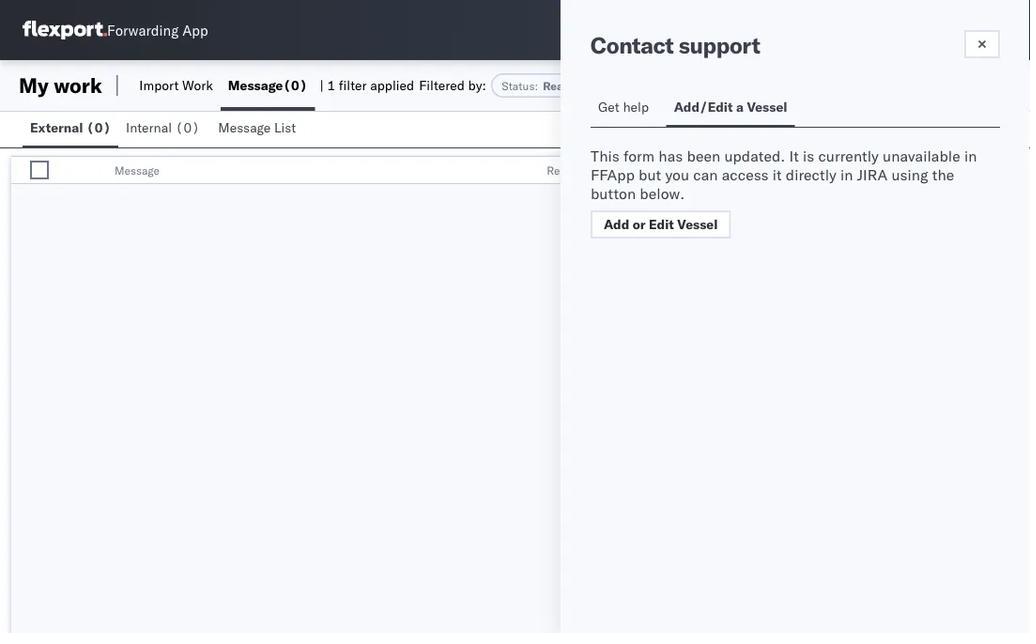 Task type: locate. For each thing, give the bounding box(es) containing it.
actions
[[923, 163, 962, 177]]

4 resize handle column header from the left
[[891, 157, 913, 185]]

work
[[54, 72, 102, 98], [589, 163, 613, 177]]

message for (0)
[[228, 77, 283, 93]]

0 horizontal spatial vessel
[[678, 216, 718, 233]]

but you can access it directly in jira using the button below.
[[591, 165, 955, 203]]

2 vertical spatial message
[[115, 163, 160, 177]]

message down the internal
[[115, 163, 160, 177]]

1 resize handle column header from the left
[[45, 157, 68, 185]]

resize handle column header left the related
[[515, 157, 537, 185]]

contact support
[[591, 31, 761, 59]]

external (0) button
[[23, 111, 118, 148]]

message
[[228, 77, 283, 93], [218, 119, 271, 136], [115, 163, 160, 177]]

work for my
[[54, 72, 102, 98]]

it
[[773, 165, 782, 184]]

unread
[[577, 78, 616, 93]]

(0) left |
[[283, 77, 308, 93]]

a
[[737, 99, 744, 115]]

(0) right the internal
[[175, 119, 200, 136]]

message list button
[[211, 111, 307, 148]]

vessel right edit
[[678, 216, 718, 233]]

my work
[[19, 72, 102, 98]]

or
[[633, 216, 646, 233]]

work up external (0)
[[54, 72, 102, 98]]

import work
[[139, 77, 213, 93]]

get help
[[599, 99, 649, 115]]

has
[[659, 147, 683, 165]]

internal (0) button
[[118, 111, 211, 148]]

in left jira
[[841, 165, 854, 184]]

0 vertical spatial vessel
[[747, 99, 788, 115]]

item/shipment
[[616, 163, 693, 177]]

import work button
[[132, 60, 221, 111]]

2 horizontal spatial (0)
[[283, 77, 308, 93]]

it
[[790, 147, 799, 165]]

related
[[547, 163, 586, 177]]

os button
[[965, 8, 1008, 52]]

add/edit a vessel button
[[667, 90, 795, 127]]

resize handle column header left client
[[703, 157, 725, 185]]

read,
[[543, 78, 574, 93]]

(0) right external
[[86, 119, 111, 136]]

0 vertical spatial work
[[54, 72, 102, 98]]

None text field
[[822, 16, 852, 44]]

0 horizontal spatial work
[[54, 72, 102, 98]]

2 resize handle column header from the left
[[515, 157, 537, 185]]

filtered
[[419, 77, 465, 93]]

|
[[320, 77, 324, 93]]

message inside "button"
[[218, 119, 271, 136]]

vessel
[[747, 99, 788, 115], [678, 216, 718, 233]]

is
[[803, 147, 815, 165]]

3 resize handle column header from the left
[[703, 157, 725, 185]]

resize handle column header down external
[[45, 157, 68, 185]]

vessel right a
[[747, 99, 788, 115]]

in inside this form has been updated. it is currently unavailable in ffapp
[[965, 147, 978, 165]]

1 horizontal spatial in
[[965, 147, 978, 165]]

None checkbox
[[30, 161, 49, 179]]

support
[[679, 31, 761, 59]]

list
[[274, 119, 296, 136]]

1 horizontal spatial (0)
[[175, 119, 200, 136]]

message up message list
[[228, 77, 283, 93]]

0 horizontal spatial (0)
[[86, 119, 111, 136]]

this form has been updated. it is currently unavailable in ffapp
[[591, 147, 978, 184]]

resize handle column header
[[45, 157, 68, 185], [515, 157, 537, 185], [703, 157, 725, 185], [891, 157, 913, 185]]

form
[[624, 147, 655, 165]]

in right actions on the top right
[[965, 147, 978, 165]]

help
[[623, 99, 649, 115]]

(0)
[[283, 77, 308, 93], [86, 119, 111, 136], [175, 119, 200, 136]]

using
[[892, 165, 929, 184]]

my
[[19, 72, 49, 98]]

forwarding
[[107, 21, 179, 39]]

work for related
[[589, 163, 613, 177]]

(0) for message (0)
[[283, 77, 308, 93]]

internal
[[126, 119, 172, 136]]

1 horizontal spatial work
[[589, 163, 613, 177]]

in
[[965, 147, 978, 165], [841, 165, 854, 184]]

by:
[[468, 77, 487, 93]]

contact
[[591, 31, 674, 59]]

internal (0)
[[126, 119, 200, 136]]

resize handle column header for message
[[515, 157, 537, 185]]

vessel inside button
[[747, 99, 788, 115]]

1
[[327, 77, 336, 93]]

flexport. image
[[23, 21, 107, 39]]

0 vertical spatial message
[[228, 77, 283, 93]]

1 vertical spatial vessel
[[678, 216, 718, 233]]

you
[[666, 165, 690, 184]]

1 vertical spatial message
[[218, 119, 271, 136]]

resize handle column header right jira
[[891, 157, 913, 185]]

1 horizontal spatial vessel
[[747, 99, 788, 115]]

message for list
[[218, 119, 271, 136]]

1 vertical spatial work
[[589, 163, 613, 177]]

0 horizontal spatial in
[[841, 165, 854, 184]]

resize handle column header for client
[[891, 157, 913, 185]]

work up button
[[589, 163, 613, 177]]

message left list
[[218, 119, 271, 136]]

edit
[[649, 216, 674, 233]]



Task type: describe. For each thing, give the bounding box(es) containing it.
os
[[978, 23, 996, 37]]

currently
[[819, 147, 879, 165]]

status : read, unread
[[502, 78, 616, 93]]

access
[[722, 165, 769, 184]]

related work item/shipment
[[547, 163, 693, 177]]

:
[[535, 78, 539, 93]]

the
[[933, 165, 955, 184]]

add/edit a vessel
[[674, 99, 788, 115]]

applied
[[370, 77, 415, 93]]

resize handle column header for related work item/shipment
[[703, 157, 725, 185]]

get
[[599, 99, 620, 115]]

directly
[[786, 165, 837, 184]]

button
[[591, 184, 636, 203]]

updated.
[[725, 147, 786, 165]]

ffapp
[[591, 165, 635, 184]]

filter
[[339, 77, 367, 93]]

forwarding app link
[[23, 21, 208, 39]]

forwarding app
[[107, 21, 208, 39]]

in inside but you can access it directly in jira using the button below.
[[841, 165, 854, 184]]

app
[[182, 21, 208, 39]]

status
[[502, 78, 535, 93]]

been
[[687, 147, 721, 165]]

add or edit vessel button
[[591, 210, 731, 239]]

but
[[639, 165, 662, 184]]

external (0)
[[30, 119, 111, 136]]

message list
[[218, 119, 296, 136]]

this
[[591, 147, 620, 165]]

import
[[139, 77, 179, 93]]

(0) for internal (0)
[[175, 119, 200, 136]]

external
[[30, 119, 83, 136]]

| 1 filter applied filtered by:
[[320, 77, 487, 93]]

jira
[[858, 165, 888, 184]]

add
[[604, 216, 630, 233]]

vessel inside button
[[678, 216, 718, 233]]

add/edit
[[674, 99, 733, 115]]

get help button
[[591, 90, 659, 127]]

client
[[735, 163, 765, 177]]

can
[[694, 165, 718, 184]]

add or edit vessel
[[604, 216, 718, 233]]

(0) for external (0)
[[86, 119, 111, 136]]

message (0)
[[228, 77, 308, 93]]

unavailable
[[883, 147, 961, 165]]

below.
[[640, 184, 685, 203]]

work
[[182, 77, 213, 93]]



Task type: vqa. For each thing, say whether or not it's contained in the screenshot.
fourth Resize Handle "column header" from right
yes



